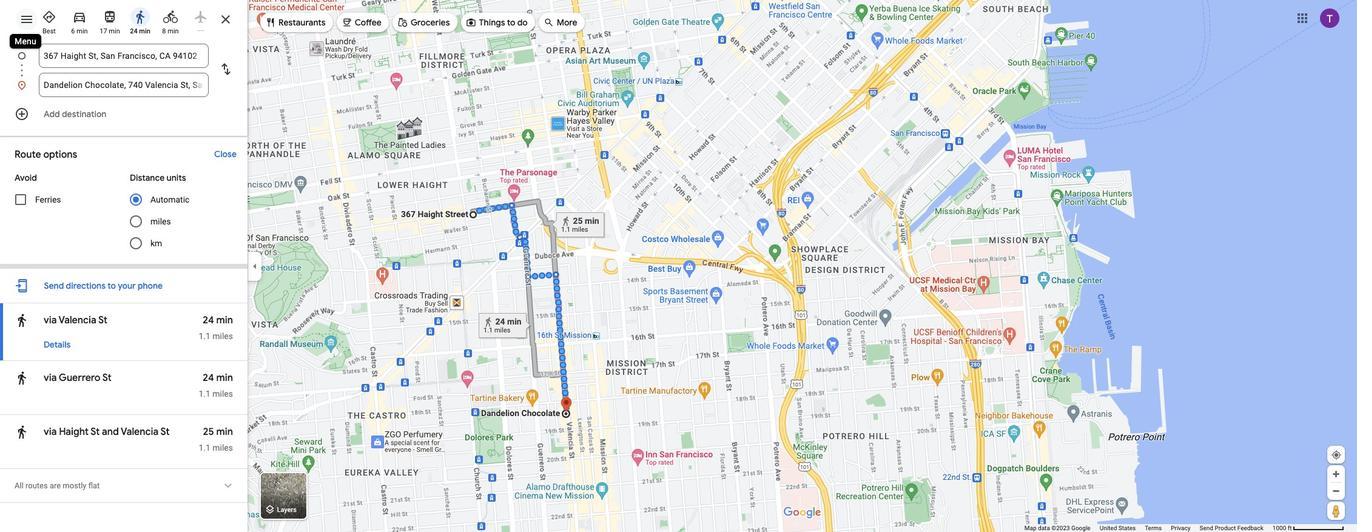 Task type: vqa. For each thing, say whether or not it's contained in the screenshot.
leftmost Send
yes



Task type: locate. For each thing, give the bounding box(es) containing it.
0 vertical spatial 
[[15, 312, 29, 329]]

send product feedback
[[1200, 525, 1264, 532]]

1 via from the top
[[44, 314, 57, 326]]

0 vertical spatial 24 min 1.1 miles
[[199, 314, 233, 341]]

1 vertical spatial send
[[1200, 525, 1213, 532]]

2 vertical spatial 
[[15, 424, 29, 440]]

via left guerrero
[[44, 372, 57, 384]]

list item up add destination button on the left top of page
[[0, 73, 248, 97]]

8 min
[[162, 27, 179, 35]]

min inside "25 min 1.1 miles"
[[216, 426, 233, 438]]

None field
[[44, 44, 204, 68], [44, 73, 204, 97]]

None radio
[[188, 5, 214, 31]]

driving image
[[72, 10, 87, 24]]

©2023
[[1052, 525, 1070, 532]]

st
[[98, 314, 107, 326], [102, 372, 112, 384], [91, 426, 100, 438], [160, 426, 170, 438]]

miles inside "25 min 1.1 miles"
[[213, 443, 233, 453]]

1 1.1 from the top
[[199, 331, 210, 341]]

0 horizontal spatial send
[[44, 280, 64, 291]]

haight
[[59, 426, 89, 438]]

list item down 17 min
[[0, 44, 248, 83]]

feedback
[[1238, 525, 1264, 532]]

avoid
[[15, 172, 37, 183]]

options
[[43, 149, 77, 161]]

walking image up 24 min
[[133, 10, 147, 24]]

1 vertical spatial valencia
[[121, 426, 158, 438]]

17 min radio
[[97, 5, 123, 36]]

send inside button
[[44, 280, 64, 291]]

via left haight
[[44, 426, 57, 438]]

walking image
[[133, 10, 147, 24], [15, 312, 29, 329], [15, 370, 29, 386], [15, 424, 29, 440]]

via valencia st
[[44, 314, 107, 326]]

2 vertical spatial 24
[[203, 372, 214, 384]]

 left via guerrero st
[[15, 370, 29, 386]]

1 vertical spatial 
[[15, 370, 29, 386]]

1.1 for haight st and valencia st
[[199, 443, 210, 453]]

united states
[[1100, 525, 1136, 532]]

0 vertical spatial 1.1
[[199, 331, 210, 341]]

send
[[44, 280, 64, 291], [1200, 525, 1213, 532]]

0 horizontal spatial valencia
[[59, 314, 96, 326]]

0 vertical spatial valencia
[[59, 314, 96, 326]]


[[341, 15, 352, 29]]

footer
[[1025, 524, 1273, 532]]

none field down 17 min
[[44, 44, 204, 68]]

send left product on the bottom right of page
[[1200, 525, 1213, 532]]

3  from the top
[[15, 424, 29, 440]]

2 24 min 1.1 miles from the top
[[199, 372, 233, 399]]

send for send product feedback
[[1200, 525, 1213, 532]]

Starting point 367 Haight St, San Francisco, CA 94102 field
[[44, 49, 204, 63]]

via haight st and valencia st
[[44, 426, 170, 438]]

things
[[479, 17, 505, 28]]

2 via from the top
[[44, 372, 57, 384]]

google account: tyler black  
(blacklashes1000@gmail.com) image
[[1320, 8, 1340, 28]]

data
[[1038, 525, 1050, 532]]

united states button
[[1100, 524, 1136, 532]]

2 none field from the top
[[44, 73, 204, 97]]

details button
[[38, 334, 77, 356]]

directions main content
[[0, 0, 248, 532]]

24 min
[[130, 27, 150, 35]]

0 vertical spatial 24
[[130, 27, 138, 35]]

to for send
[[108, 280, 116, 291]]

1 horizontal spatial send
[[1200, 525, 1213, 532]]

 groceries
[[397, 15, 450, 29]]

0 vertical spatial send
[[44, 280, 64, 291]]

1 list item from the top
[[0, 44, 248, 83]]

24 min 1.1 miles for guerrero st
[[199, 372, 233, 399]]

1  from the top
[[15, 312, 29, 329]]

none radio inside google maps element
[[188, 5, 214, 31]]

1 24 min 1.1 miles from the top
[[199, 314, 233, 341]]

reverse starting point and destination image
[[218, 62, 233, 76]]

miles
[[150, 217, 171, 226], [213, 331, 233, 341], [213, 389, 233, 399], [213, 443, 233, 453]]

1 vertical spatial to
[[108, 280, 116, 291]]

0 vertical spatial none field
[[44, 44, 204, 68]]

to inside send directions to your phone button
[[108, 280, 116, 291]]

1.1
[[199, 331, 210, 341], [199, 389, 210, 399], [199, 443, 210, 453]]

distance units
[[130, 172, 186, 183]]

 left via valencia st
[[15, 312, 29, 329]]

0 vertical spatial via
[[44, 314, 57, 326]]

all
[[15, 481, 24, 490]]

3 1.1 from the top
[[199, 443, 210, 453]]

none field for 2nd list item from the bottom of the google maps element
[[44, 44, 204, 68]]

directions
[[66, 280, 106, 291]]

1.1 inside "25 min 1.1 miles"
[[199, 443, 210, 453]]

add
[[44, 109, 60, 120]]

8
[[162, 27, 166, 35]]

phone
[[138, 280, 163, 291]]

via
[[44, 314, 57, 326], [44, 372, 57, 384], [44, 426, 57, 438]]

walking image for via valencia st
[[15, 312, 29, 329]]

states
[[1119, 525, 1136, 532]]

to
[[507, 17, 515, 28], [108, 280, 116, 291]]

ferries
[[35, 195, 61, 204]]

1 vertical spatial 24
[[203, 314, 214, 326]]

st for valencia
[[98, 314, 107, 326]]

1 horizontal spatial to
[[507, 17, 515, 28]]


[[15, 312, 29, 329], [15, 370, 29, 386], [15, 424, 29, 440]]

 left haight
[[15, 424, 29, 440]]

walking image left via valencia st
[[15, 312, 29, 329]]

0 vertical spatial to
[[507, 17, 515, 28]]

and
[[102, 426, 119, 438]]

coffee
[[355, 17, 382, 28]]

1.1 for valencia st
[[199, 331, 210, 341]]

2 1.1 from the top
[[199, 389, 210, 399]]

1000
[[1273, 525, 1286, 532]]

footer inside google maps element
[[1025, 524, 1273, 532]]

miles for valencia st
[[213, 331, 233, 341]]

0 horizontal spatial to
[[108, 280, 116, 291]]

send left directions
[[44, 280, 64, 291]]

to left the your
[[108, 280, 116, 291]]

 coffee
[[341, 15, 382, 29]]

st right guerrero
[[102, 372, 112, 384]]

 button
[[221, 478, 235, 494]]

automatic
[[150, 195, 190, 204]]

min inside option
[[109, 27, 120, 35]]

24 min 1.1 miles
[[199, 314, 233, 341], [199, 372, 233, 399]]

st left "25"
[[160, 426, 170, 438]]

st left and
[[91, 426, 100, 438]]

flat
[[88, 481, 100, 490]]

valencia
[[59, 314, 96, 326], [121, 426, 158, 438]]

valencia up details button
[[59, 314, 96, 326]]

add destination
[[44, 109, 106, 120]]

walking image left haight
[[15, 424, 29, 440]]

send directions to your phone button
[[38, 274, 169, 298]]

valencia right and
[[121, 426, 158, 438]]

zoom in image
[[1332, 470, 1341, 479]]

Best radio
[[36, 5, 62, 36]]

units
[[167, 172, 186, 183]]

st down send directions to your phone
[[98, 314, 107, 326]]

none field for second list item
[[44, 73, 204, 97]]

1 vertical spatial none field
[[44, 73, 204, 97]]

distance
[[130, 172, 165, 183]]

list
[[0, 44, 248, 97]]

24 for guerrero st
[[203, 372, 214, 384]]

st for haight
[[91, 426, 100, 438]]

min
[[77, 27, 88, 35], [109, 27, 120, 35], [139, 27, 150, 35], [168, 27, 179, 35], [216, 314, 233, 326], [216, 372, 233, 384], [216, 426, 233, 438]]

send inside button
[[1200, 525, 1213, 532]]

list item
[[0, 44, 248, 83], [0, 73, 248, 97]]

none field inside list item
[[44, 44, 204, 68]]

2 vertical spatial via
[[44, 426, 57, 438]]

via up details
[[44, 314, 57, 326]]

walking image left via guerrero st
[[15, 370, 29, 386]]

to inside  things to do
[[507, 17, 515, 28]]


[[543, 15, 554, 29]]

1 vertical spatial 1.1
[[199, 389, 210, 399]]

google maps element
[[0, 0, 1357, 532]]

walking image for via haight st and valencia st
[[15, 424, 29, 440]]

17 min
[[100, 27, 120, 35]]

1 none field from the top
[[44, 44, 204, 68]]

footer containing map data ©2023 google
[[1025, 524, 1273, 532]]

none field up add destination button on the left top of page
[[44, 73, 204, 97]]

destination
[[62, 109, 106, 120]]

3 via from the top
[[44, 426, 57, 438]]

24
[[130, 27, 138, 35], [203, 314, 214, 326], [203, 372, 214, 384]]

1 vertical spatial 24 min 1.1 miles
[[199, 372, 233, 399]]

1 vertical spatial via
[[44, 372, 57, 384]]

list inside google maps element
[[0, 44, 248, 97]]

mostly
[[63, 481, 86, 490]]

24 inside radio
[[130, 27, 138, 35]]

route options
[[15, 149, 77, 161]]

to left the do
[[507, 17, 515, 28]]

2 vertical spatial 1.1
[[199, 443, 210, 453]]

close button
[[208, 143, 243, 165]]

2  from the top
[[15, 370, 29, 386]]



Task type: describe. For each thing, give the bounding box(es) containing it.
25 min 1.1 miles
[[199, 426, 233, 453]]

privacy button
[[1171, 524, 1191, 532]]

zoom out image
[[1332, 487, 1341, 496]]

send product feedback button
[[1200, 524, 1264, 532]]

 for via guerrero st
[[15, 370, 29, 386]]

google
[[1072, 525, 1091, 532]]

more
[[557, 17, 577, 28]]

guerrero
[[59, 372, 100, 384]]

 for via valencia st
[[15, 312, 29, 329]]

24 min 1.1 miles for valencia st
[[199, 314, 233, 341]]

show your location image
[[1331, 450, 1342, 461]]


[[265, 15, 276, 29]]

layers
[[277, 506, 297, 514]]

8 min radio
[[158, 5, 183, 36]]

25
[[203, 426, 214, 438]]

via for via valencia st
[[44, 314, 57, 326]]

cycling image
[[163, 10, 178, 24]]

6
[[71, 27, 75, 35]]

collapse side panel image
[[248, 259, 262, 273]]

24 for valencia st
[[203, 314, 214, 326]]

miles for haight st and valencia st
[[213, 443, 233, 453]]

restaurants
[[278, 17, 326, 28]]

united
[[1100, 525, 1117, 532]]

1 horizontal spatial valencia
[[121, 426, 158, 438]]

1.1 for guerrero st
[[199, 389, 210, 399]]

close
[[214, 149, 237, 160]]

ft
[[1288, 525, 1292, 532]]

product
[[1215, 525, 1236, 532]]

st for guerrero
[[102, 372, 112, 384]]

none field destination dandelion chocolate, 740 valencia st, san francisco, ca 94110
[[44, 73, 204, 97]]

6 min radio
[[67, 5, 92, 36]]

 more
[[543, 15, 577, 29]]

 restaurants
[[265, 15, 326, 29]]

transit image
[[103, 10, 117, 24]]

send for send directions to your phone
[[44, 280, 64, 291]]

2 list item from the top
[[0, 73, 248, 97]]

avoid ferries
[[15, 172, 61, 204]]

routes
[[25, 481, 48, 490]]

24 min radio
[[127, 5, 153, 36]]


[[221, 478, 235, 494]]

km
[[150, 238, 162, 248]]

6 min
[[71, 27, 88, 35]]

to for 
[[507, 17, 515, 28]]

are
[[50, 481, 61, 490]]

privacy
[[1171, 525, 1191, 532]]

map data ©2023 google
[[1025, 525, 1091, 532]]


[[466, 15, 477, 29]]

your
[[118, 280, 136, 291]]

1000 ft
[[1273, 525, 1292, 532]]

do
[[517, 17, 528, 28]]

17
[[100, 27, 107, 35]]

map
[[1025, 525, 1037, 532]]

miles inside distance units "option group"
[[150, 217, 171, 226]]

walking image inside 24 min radio
[[133, 10, 147, 24]]

send directions to your phone
[[44, 280, 163, 291]]

via guerrero st
[[44, 372, 112, 384]]

show street view coverage image
[[1328, 502, 1345, 520]]

all routes are mostly flat
[[15, 481, 100, 490]]

best travel modes image
[[42, 10, 56, 24]]

route
[[15, 149, 41, 161]]

terms button
[[1145, 524, 1162, 532]]

distance units option group
[[130, 167, 233, 255]]

close directions image
[[218, 12, 233, 27]]

flights image
[[194, 10, 208, 24]]

details
[[44, 339, 71, 350]]

Destination Dandelion Chocolate, 740 Valencia St, San Francisco, CA 94110 field
[[44, 78, 204, 92]]

groceries
[[411, 17, 450, 28]]

via for via haight st and valencia st
[[44, 426, 57, 438]]

via for via guerrero st
[[44, 372, 57, 384]]

terms
[[1145, 525, 1162, 532]]

add destination button
[[0, 102, 248, 126]]

1000 ft button
[[1273, 525, 1345, 532]]

best
[[42, 27, 56, 35]]


[[397, 15, 408, 29]]

miles for guerrero st
[[213, 389, 233, 399]]

none field starting point 367 haight st, san francisco, ca 94102
[[44, 44, 204, 68]]

 things to do
[[466, 15, 528, 29]]

walking image for via guerrero st
[[15, 370, 29, 386]]

 for via haight st and valencia st
[[15, 424, 29, 440]]



